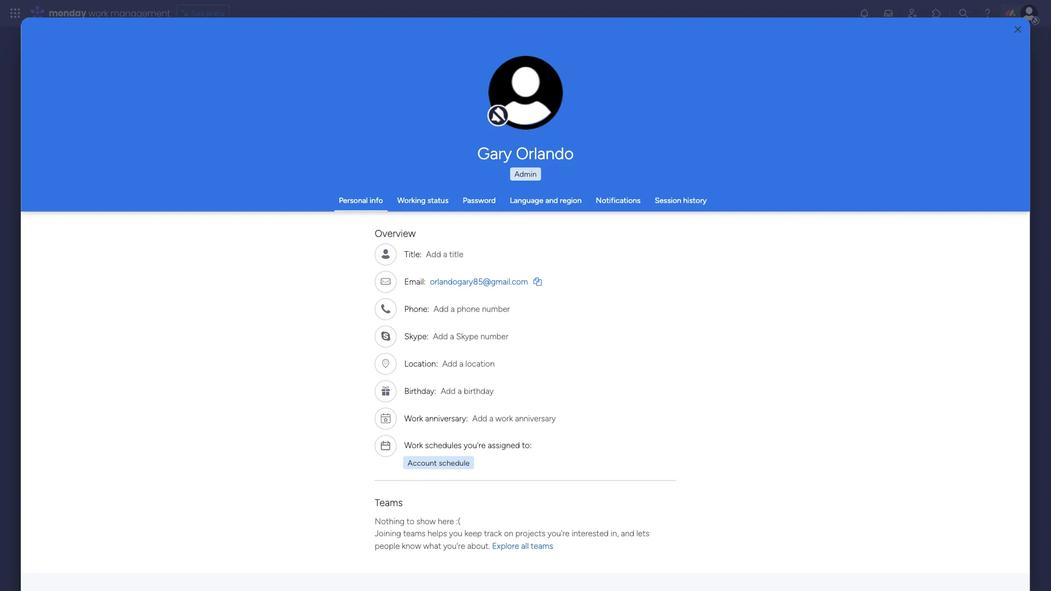 Task type: describe. For each thing, give the bounding box(es) containing it.
region
[[560, 196, 582, 205]]

joining
[[375, 529, 402, 539]]

working status
[[398, 196, 449, 205]]

profile
[[529, 99, 549, 107]]

a for skype
[[450, 331, 455, 341]]

notifications
[[596, 196, 641, 205]]

all
[[522, 541, 529, 551]]

here
[[438, 517, 454, 526]]

copied! image
[[534, 277, 542, 285]]

keep
[[465, 529, 482, 539]]

to:
[[523, 441, 532, 450]]

management
[[111, 7, 170, 19]]

password link
[[463, 196, 496, 205]]

explore all teams link
[[493, 541, 554, 551]]

picture
[[515, 108, 537, 117]]

people
[[375, 541, 400, 551]]

change profile picture
[[503, 99, 549, 117]]

schedule
[[439, 458, 470, 467]]

location: add a location
[[405, 359, 495, 369]]

personal
[[339, 196, 368, 205]]

work inside gary orlando dialog
[[496, 414, 513, 423]]

anniversary:
[[426, 414, 468, 423]]

on
[[505, 529, 514, 539]]

language and region link
[[510, 196, 582, 205]]

orlando
[[516, 144, 574, 163]]

gary orlando
[[478, 144, 574, 163]]

see
[[192, 8, 205, 18]]

account schedule button
[[404, 456, 475, 469]]

search everything image
[[959, 8, 970, 19]]

add for add a skype number
[[433, 331, 448, 341]]

help image
[[983, 8, 994, 19]]

personal info
[[339, 196, 383, 205]]

nothing
[[375, 517, 405, 526]]

track
[[485, 529, 503, 539]]

a for location
[[460, 359, 464, 369]]

personal info link
[[339, 196, 383, 205]]

see plans button
[[177, 5, 230, 21]]

a for birthday
[[458, 386, 462, 396]]

gary orlando dialog
[[21, 18, 1031, 592]]

teams inside joining teams helps you keep track on projects you're interested in, and lets people know what you're about.
[[404, 529, 426, 539]]

show
[[417, 517, 436, 526]]

teams button
[[375, 497, 403, 509]]

a up 'assigned'
[[490, 414, 494, 423]]

overview
[[375, 228, 416, 239]]

orlandogary85@gmail.com
[[431, 277, 529, 287]]

phone
[[457, 304, 480, 314]]

joining teams helps you keep track on projects you're interested in, and lets people know what you're about.
[[375, 529, 650, 551]]

language and region
[[510, 196, 582, 205]]

account schedule
[[408, 458, 470, 467]]

schedules
[[426, 441, 462, 450]]

work for work schedules you're assigned to:
[[405, 441, 424, 450]]

number for skype: add a skype number
[[481, 331, 509, 341]]

session history
[[655, 196, 707, 205]]

location:
[[405, 359, 438, 369]]

know
[[402, 541, 422, 551]]

gary orlando image
[[1021, 4, 1039, 22]]

work anniversary: add a work anniversary
[[405, 414, 556, 423]]

birthday
[[464, 386, 494, 396]]

a for title
[[444, 249, 448, 259]]

working
[[398, 196, 426, 205]]

add for add a phone number
[[434, 304, 449, 314]]

1 vertical spatial you're
[[548, 529, 570, 539]]

session history link
[[655, 196, 707, 205]]

info
[[370, 196, 383, 205]]

helps
[[428, 529, 447, 539]]

projects
[[516, 529, 546, 539]]



Task type: locate. For each thing, give the bounding box(es) containing it.
in,
[[611, 529, 619, 539]]

1 horizontal spatial and
[[621, 529, 635, 539]]

phone: add a phone number
[[405, 304, 510, 314]]

2 vertical spatial you're
[[444, 541, 466, 551]]

password
[[463, 196, 496, 205]]

add for add a location
[[443, 359, 458, 369]]

and left region
[[546, 196, 558, 205]]

select product image
[[10, 8, 21, 19]]

add up birthday: add a birthday at the bottom
[[443, 359, 458, 369]]

add down birthday
[[473, 414, 488, 423]]

work up account
[[405, 441, 424, 450]]

to
[[407, 517, 415, 526]]

status
[[428, 196, 449, 205]]

close image
[[1015, 26, 1022, 34]]

and right in,
[[621, 529, 635, 539]]

title
[[450, 249, 464, 259]]

phone:
[[405, 304, 430, 314]]

number for phone: add a phone number
[[483, 304, 510, 314]]

0 vertical spatial and
[[546, 196, 558, 205]]

1 vertical spatial work
[[405, 441, 424, 450]]

teams up know
[[404, 529, 426, 539]]

skype: add a skype number
[[405, 331, 509, 341]]

monday work management
[[49, 7, 170, 19]]

notifications link
[[596, 196, 641, 205]]

add for add a title
[[427, 249, 442, 259]]

gary
[[478, 144, 512, 163]]

working status link
[[398, 196, 449, 205]]

work down birthday:
[[405, 414, 424, 423]]

language
[[510, 196, 544, 205]]

add right phone:
[[434, 304, 449, 314]]

work schedules you're assigned to:
[[405, 441, 532, 450]]

you're
[[464, 441, 486, 450], [548, 529, 570, 539], [444, 541, 466, 551]]

0 vertical spatial you're
[[464, 441, 486, 450]]

skype
[[457, 331, 479, 341]]

work
[[89, 7, 108, 19], [496, 414, 513, 423]]

a left location
[[460, 359, 464, 369]]

add for add a birthday
[[441, 386, 456, 396]]

1 vertical spatial and
[[621, 529, 635, 539]]

birthday: add a birthday
[[405, 386, 494, 396]]

explore all teams
[[493, 541, 554, 551]]

what
[[424, 541, 442, 551]]

location
[[466, 359, 495, 369]]

a for phone
[[451, 304, 455, 314]]

work right monday at top left
[[89, 7, 108, 19]]

apps image
[[932, 8, 943, 19]]

add down "location: add a location"
[[441, 386, 456, 396]]

lets
[[637, 529, 650, 539]]

a left birthday
[[458, 386, 462, 396]]

work
[[405, 414, 424, 423], [405, 441, 424, 450]]

0 vertical spatial work
[[405, 414, 424, 423]]

0 horizontal spatial work
[[89, 7, 108, 19]]

session
[[655, 196, 682, 205]]

interested
[[572, 529, 609, 539]]

0 vertical spatial work
[[89, 7, 108, 19]]

2 work from the top
[[405, 441, 424, 450]]

plans
[[207, 8, 225, 18]]

1 vertical spatial number
[[481, 331, 509, 341]]

:(
[[457, 517, 461, 526]]

email:
[[405, 277, 426, 287]]

a left title
[[444, 249, 448, 259]]

invite members image
[[908, 8, 919, 19]]

teams down projects
[[531, 541, 554, 551]]

inbox image
[[884, 8, 895, 19]]

0 horizontal spatial and
[[546, 196, 558, 205]]

you're down you
[[444, 541, 466, 551]]

monday
[[49, 7, 86, 19]]

1 work from the top
[[405, 414, 424, 423]]

a left phone
[[451, 304, 455, 314]]

you
[[450, 529, 463, 539]]

history
[[684, 196, 707, 205]]

see plans
[[192, 8, 225, 18]]

skype:
[[405, 331, 429, 341]]

birthday:
[[405, 386, 437, 396]]

gary orlando button
[[375, 144, 677, 163]]

nothing to show here :(
[[375, 517, 461, 526]]

title: add a title
[[405, 249, 464, 259]]

teams
[[375, 497, 403, 509]]

add right skype: at the bottom of page
[[433, 331, 448, 341]]

about.
[[468, 541, 491, 551]]

add
[[427, 249, 442, 259], [434, 304, 449, 314], [433, 331, 448, 341], [443, 359, 458, 369], [441, 386, 456, 396], [473, 414, 488, 423]]

you're right projects
[[548, 529, 570, 539]]

number right the skype
[[481, 331, 509, 341]]

1 vertical spatial work
[[496, 414, 513, 423]]

a
[[444, 249, 448, 259], [451, 304, 455, 314], [450, 331, 455, 341], [460, 359, 464, 369], [458, 386, 462, 396], [490, 414, 494, 423]]

number right phone
[[483, 304, 510, 314]]

account
[[408, 458, 437, 467]]

assigned
[[488, 441, 520, 450]]

explore
[[493, 541, 520, 551]]

work for work anniversary: add a work anniversary
[[405, 414, 424, 423]]

anniversary
[[516, 414, 556, 423]]

and inside joining teams helps you keep track on projects you're interested in, and lets people know what you're about.
[[621, 529, 635, 539]]

0 vertical spatial teams
[[404, 529, 426, 539]]

title:
[[405, 249, 422, 259]]

a left the skype
[[450, 331, 455, 341]]

admin
[[515, 170, 537, 179]]

1 vertical spatial teams
[[531, 541, 554, 551]]

notifications image
[[859, 8, 870, 19]]

0 horizontal spatial teams
[[404, 529, 426, 539]]

and
[[546, 196, 558, 205], [621, 529, 635, 539]]

change profile picture button
[[489, 56, 563, 130]]

teams
[[404, 529, 426, 539], [531, 541, 554, 551]]

change
[[503, 99, 528, 107]]

1 horizontal spatial teams
[[531, 541, 554, 551]]

1 horizontal spatial work
[[496, 414, 513, 423]]

add right title:
[[427, 249, 442, 259]]

you're up 'schedule' at the bottom left
[[464, 441, 486, 450]]

number
[[483, 304, 510, 314], [481, 331, 509, 341]]

work up 'assigned'
[[496, 414, 513, 423]]

0 vertical spatial number
[[483, 304, 510, 314]]



Task type: vqa. For each thing, say whether or not it's contained in the screenshot.


